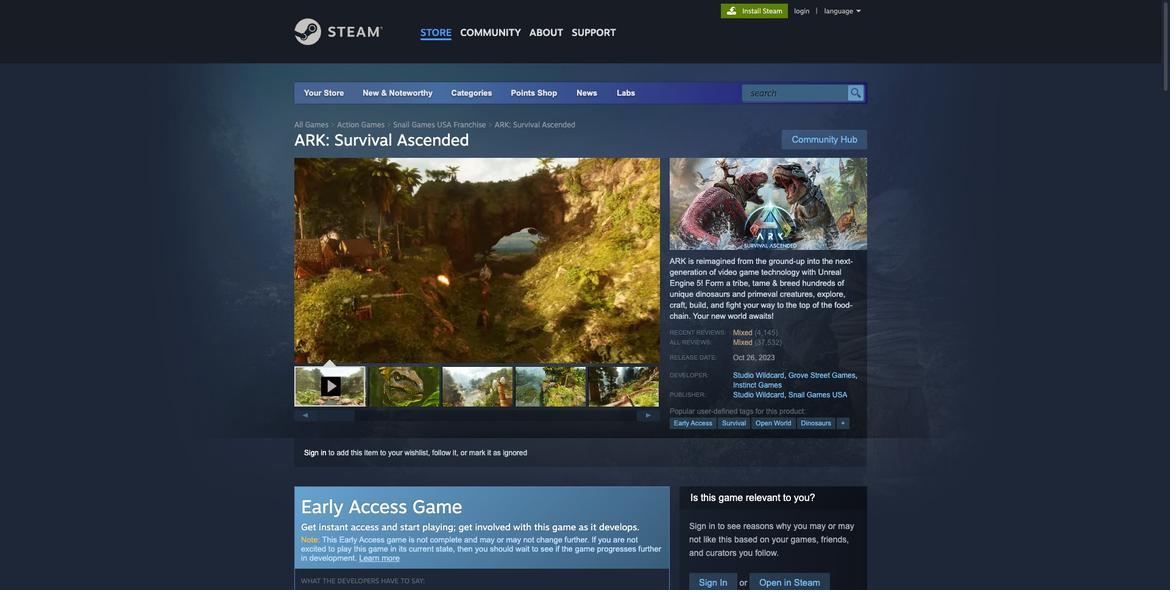 Task type: vqa. For each thing, say whether or not it's contained in the screenshot.
See inside the This Early Access game is not complete and may or may not change further. If you are not excited to play this game in its current state, then you          should wait to see if the game progresses further in development.
yes



Task type: locate. For each thing, give the bounding box(es) containing it.
0 horizontal spatial is
[[409, 535, 415, 544]]

install steam link
[[721, 4, 788, 18]]

0 vertical spatial reviews:
[[697, 329, 726, 336]]

& inside ark is reimagined from the ground-up into the next- generation of video game technology with unreal engine 5! form a tribe, tame & breed hundreds of unique dinosaurs and primeval creatures, explore, craft, build, and fight your way to the top of the food- chain. your new world awaits!
[[773, 279, 778, 288]]

state,
[[436, 544, 455, 554]]

follow.
[[755, 548, 779, 558]]

ark: down all games "link"
[[294, 130, 330, 149]]

0 vertical spatial open
[[756, 419, 772, 427]]

or
[[461, 449, 467, 457], [829, 521, 836, 531], [497, 535, 504, 544], [738, 578, 750, 588]]

studio inside studio wildcard , grove street games , instinct games
[[733, 371, 754, 380]]

with up wait
[[513, 521, 532, 533]]

all for all games > action games > snail games usa franchise > ark: survival ascended
[[294, 120, 303, 129]]

street
[[811, 371, 830, 380]]

explore,
[[818, 290, 846, 299]]

mixed up mixed (37,532)
[[733, 329, 753, 337]]

oct 26, 2023
[[733, 354, 775, 362]]

or up friends,
[[829, 521, 836, 531]]

mixed up oct
[[733, 338, 753, 347]]

open inside the open in steam link
[[760, 577, 782, 588]]

1 studio from the top
[[733, 371, 754, 380]]

1 vertical spatial studio
[[733, 391, 754, 399]]

sign up like
[[690, 521, 707, 531]]

0 horizontal spatial your
[[388, 449, 403, 457]]

0 horizontal spatial >
[[331, 120, 335, 129]]

0 vertical spatial early
[[674, 419, 690, 427]]

not right are
[[627, 535, 638, 544]]

wildcard down instinct games link
[[756, 391, 785, 399]]

about
[[530, 26, 563, 38]]

chain.
[[670, 312, 691, 321]]

in for sign in to see reasons why you may or may not like this based on your games, friends, and curators you follow.
[[709, 521, 716, 531]]

2 > from the left
[[387, 120, 391, 129]]

not left like
[[690, 535, 701, 544]]

open inside open world link
[[756, 419, 772, 427]]

your
[[744, 301, 759, 310], [388, 449, 403, 457], [772, 535, 789, 544]]

game down start
[[387, 535, 407, 544]]

with inside ark is reimagined from the ground-up into the next- generation of video game technology with unreal engine 5! form a tribe, tame & breed hundreds of unique dinosaurs and primeval creatures, explore, craft, build, and fight your way to the top of the food- chain. your new world awaits!
[[802, 268, 816, 277]]

0 vertical spatial see
[[727, 521, 741, 531]]

1 wildcard from the top
[[756, 371, 785, 380]]

should
[[490, 544, 514, 554]]

1 horizontal spatial of
[[813, 301, 819, 310]]

a
[[726, 279, 731, 288]]

snail down studio wildcard , grove street games , instinct games
[[789, 391, 805, 399]]

> left action
[[331, 120, 335, 129]]

open in steam link
[[750, 573, 830, 590]]

you up games,
[[794, 521, 808, 531]]

studio for studio wildcard , snail games usa
[[733, 391, 754, 399]]

sign left in
[[699, 577, 718, 588]]

and down tribe,
[[733, 290, 746, 299]]

of
[[710, 268, 716, 277], [838, 279, 844, 288], [813, 301, 819, 310]]

to right way
[[778, 301, 784, 310]]

2 horizontal spatial your
[[772, 535, 789, 544]]

install steam
[[743, 7, 783, 15]]

2 vertical spatial of
[[813, 301, 819, 310]]

early for early access game get instant access and start playing; get involved with this game as it develops.
[[301, 495, 343, 518]]

1 vertical spatial wildcard
[[756, 391, 785, 399]]

is inside ark is reimagined from the ground-up into the next- generation of video game technology with unreal engine 5! form a tribe, tame & breed hundreds of unique dinosaurs and primeval creatures, explore, craft, build, and fight your way to the top of the food- chain. your new world awaits!
[[689, 257, 694, 266]]

0 vertical spatial studio
[[733, 371, 754, 380]]

in down sign in to see reasons why you may or may not like this based on your games, friends, and curators you follow.
[[785, 577, 792, 588]]

and
[[733, 290, 746, 299], [711, 301, 724, 310], [382, 521, 398, 533], [464, 535, 478, 544], [690, 548, 704, 558]]

the right "what"
[[323, 577, 336, 585]]

open in steam
[[760, 577, 821, 588]]

defined
[[714, 407, 738, 416]]

access inside 'this early access game is not complete and may or may not change further. if you are not excited to play this game in its current state, then you          should wait to see if the game progresses further in development.'
[[359, 535, 385, 544]]

creatures,
[[780, 290, 815, 299]]

early inside 'this early access game is not complete and may or may not change further. if you are not excited to play this game in its current state, then you          should wait to see if the game progresses further in development.'
[[339, 535, 357, 544]]

as inside early access game get instant access and start playing; get involved with this game as it develops.
[[579, 521, 588, 533]]

as up further.
[[579, 521, 588, 533]]

, for street
[[785, 371, 787, 380]]

access inside "early access" link
[[691, 419, 713, 427]]

item
[[364, 449, 378, 457]]

1 horizontal spatial see
[[727, 521, 741, 531]]

usa left "franchise"
[[437, 120, 452, 129]]

games down noteworthy
[[412, 120, 435, 129]]

early right this
[[339, 535, 357, 544]]

all down recent
[[670, 339, 681, 346]]

is
[[689, 257, 694, 266], [409, 535, 415, 544]]

0 vertical spatial &
[[381, 88, 387, 98]]

access
[[691, 419, 713, 427], [349, 495, 407, 518], [359, 535, 385, 544]]

on
[[760, 535, 770, 544]]

or inside sign in to see reasons why you may or may not like this based on your games, friends, and curators you follow.
[[829, 521, 836, 531]]

1 horizontal spatial ascended
[[542, 120, 576, 129]]

2 mixed from the top
[[733, 338, 753, 347]]

see
[[727, 521, 741, 531], [541, 544, 554, 554]]

0 vertical spatial your
[[744, 301, 759, 310]]

1 vertical spatial your
[[693, 312, 709, 321]]

1 vertical spatial ascended
[[397, 130, 469, 149]]

steam right install
[[763, 7, 783, 15]]

0 vertical spatial your
[[304, 88, 322, 98]]

of right top
[[813, 301, 819, 310]]

studio wildcard link for grove street games
[[733, 371, 785, 380]]

your store link
[[304, 88, 344, 98]]

0 horizontal spatial &
[[381, 88, 387, 98]]

in for open in steam
[[785, 577, 792, 588]]

open down for
[[756, 419, 772, 427]]

, right street
[[856, 371, 858, 380]]

and inside sign in to see reasons why you may or may not like this based on your games, friends, and curators you follow.
[[690, 548, 704, 558]]

in inside sign in to see reasons why you may or may not like this based on your games, friends, and curators you follow.
[[709, 521, 716, 531]]

2 vertical spatial survival
[[722, 419, 746, 427]]

it up if
[[591, 521, 597, 533]]

game
[[413, 495, 462, 518]]

studio wildcard link up instinct games link
[[733, 371, 785, 380]]

to left play
[[328, 544, 335, 554]]

like
[[704, 535, 717, 544]]

early inside early access game get instant access and start playing; get involved with this game as it develops.
[[301, 495, 343, 518]]

the right if
[[562, 544, 573, 554]]

snail games usa franchise link
[[393, 120, 486, 129]]

2 vertical spatial sign
[[699, 577, 718, 588]]

your left wishlist,
[[388, 449, 403, 457]]

1 vertical spatial as
[[579, 521, 588, 533]]

3 > from the left
[[488, 120, 493, 129]]

this up change
[[534, 521, 550, 533]]

1 vertical spatial survival
[[335, 130, 392, 149]]

1 vertical spatial usa
[[833, 391, 848, 399]]

labs link
[[607, 82, 645, 104]]

None search field
[[742, 84, 865, 102]]

survival down points
[[513, 120, 540, 129]]

1 vertical spatial &
[[773, 279, 778, 288]]

the down 'explore,' at the right of page
[[822, 301, 833, 310]]

in
[[321, 449, 327, 457], [709, 521, 716, 531], [391, 544, 397, 554], [301, 554, 307, 563], [785, 577, 792, 588]]

1 horizontal spatial >
[[387, 120, 391, 129]]

1 horizontal spatial steam
[[794, 577, 821, 588]]

0 horizontal spatial of
[[710, 268, 716, 277]]

categories
[[452, 88, 492, 98]]

0 horizontal spatial usa
[[437, 120, 452, 129]]

it right mark
[[488, 449, 491, 457]]

0 vertical spatial all
[[294, 120, 303, 129]]

0 vertical spatial survival
[[513, 120, 540, 129]]

franchise
[[454, 120, 486, 129]]

2 horizontal spatial >
[[488, 120, 493, 129]]

1 horizontal spatial your
[[744, 301, 759, 310]]

not down start
[[417, 535, 428, 544]]

1 vertical spatial reviews:
[[682, 339, 712, 346]]

in for sign in to add this item to your wishlist, follow it, or mark it as ignored
[[321, 449, 327, 457]]

1 horizontal spatial your
[[693, 312, 709, 321]]

this up curators
[[719, 535, 732, 544]]

0 vertical spatial sign
[[304, 449, 319, 457]]

2 wildcard from the top
[[756, 391, 785, 399]]

your inside ark is reimagined from the ground-up into the next- generation of video game technology with unreal engine 5! form a tribe, tame & breed hundreds of unique dinosaurs and primeval creatures, explore, craft, build, and fight your way to the top of the food- chain. your new world awaits!
[[693, 312, 709, 321]]

1 vertical spatial your
[[388, 449, 403, 457]]

account menu navigation
[[721, 4, 868, 18]]

survival
[[513, 120, 540, 129], [335, 130, 392, 149], [722, 419, 746, 427]]

to left add at the left of the page
[[329, 449, 335, 457]]

studio wildcard , grove street games , instinct games
[[733, 371, 858, 390]]

1 studio wildcard link from the top
[[733, 371, 785, 380]]

steam inside account menu navigation
[[763, 7, 783, 15]]

0 horizontal spatial it
[[488, 449, 491, 457]]

this
[[766, 407, 778, 416], [351, 449, 362, 457], [701, 493, 716, 503], [534, 521, 550, 533], [719, 535, 732, 544], [354, 544, 366, 554]]

points shop link
[[501, 82, 567, 104]]

2 vertical spatial access
[[359, 535, 385, 544]]

0 vertical spatial steam
[[763, 7, 783, 15]]

1 vertical spatial see
[[541, 544, 554, 554]]

1 horizontal spatial with
[[802, 268, 816, 277]]

0 vertical spatial with
[[802, 268, 816, 277]]

(4,145)
[[755, 329, 778, 337]]

snail games usa link
[[789, 391, 848, 399]]

further.
[[565, 535, 590, 544]]

get
[[459, 521, 473, 533]]

1 vertical spatial of
[[838, 279, 844, 288]]

0 horizontal spatial ark:
[[294, 130, 330, 149]]

is this game relevant to you?
[[691, 493, 815, 503]]

access inside early access game get instant access and start playing; get involved with this game as it develops.
[[349, 495, 407, 518]]

the up unreal
[[822, 257, 833, 266]]

recent reviews:
[[670, 329, 726, 336]]

0 vertical spatial access
[[691, 419, 713, 427]]

is
[[691, 493, 698, 503]]

early for early access
[[674, 419, 690, 427]]

1 vertical spatial early
[[301, 495, 343, 518]]

of up 'explore,' at the right of page
[[838, 279, 844, 288]]

1 vertical spatial it
[[591, 521, 597, 533]]

1 horizontal spatial snail
[[789, 391, 805, 399]]

ascended down the shop
[[542, 120, 576, 129]]

unique
[[670, 290, 694, 299]]

and down like
[[690, 548, 704, 558]]

instant
[[319, 521, 348, 533]]

games up studio wildcard , snail games usa
[[759, 381, 782, 390]]

0 vertical spatial of
[[710, 268, 716, 277]]

video
[[718, 268, 737, 277]]

1 vertical spatial sign
[[690, 521, 707, 531]]

wildcard inside studio wildcard , grove street games , instinct games
[[756, 371, 785, 380]]

sign left add at the left of the page
[[304, 449, 319, 457]]

1 horizontal spatial is
[[689, 257, 694, 266]]

studio down instinct
[[733, 391, 754, 399]]

action games link
[[337, 120, 385, 129]]

survival down action games link
[[335, 130, 392, 149]]

your store
[[304, 88, 344, 98]]

1 vertical spatial is
[[409, 535, 415, 544]]

sign for sign in to add this item to your wishlist, follow it, or mark it as ignored
[[304, 449, 319, 457]]

it,
[[453, 449, 459, 457]]

community
[[792, 134, 838, 144]]

access down access on the left of page
[[359, 535, 385, 544]]

wildcard for grove
[[756, 371, 785, 380]]

0 vertical spatial as
[[493, 449, 501, 457]]

1 horizontal spatial survival
[[513, 120, 540, 129]]

to left say:
[[401, 577, 410, 585]]

or right in
[[738, 578, 750, 588]]

2 horizontal spatial of
[[838, 279, 844, 288]]

game left relevant at the right of the page
[[719, 493, 743, 503]]

early down popular
[[674, 419, 690, 427]]

way
[[761, 301, 775, 310]]

, down studio wildcard , grove street games , instinct games
[[785, 391, 787, 399]]

1 vertical spatial all
[[670, 339, 681, 346]]

wildcard up instinct games link
[[756, 371, 785, 380]]

wishlist,
[[405, 449, 430, 457]]

1 horizontal spatial all
[[670, 339, 681, 346]]

all reviews:
[[670, 339, 712, 346]]

all
[[294, 120, 303, 129], [670, 339, 681, 346]]

learn more link
[[359, 554, 400, 563]]

0 vertical spatial wildcard
[[756, 371, 785, 380]]

the inside 'this early access game is not complete and may or may not change further. if you are not excited to play this game in its current state, then you          should wait to see if the game progresses further in development.'
[[562, 544, 573, 554]]

2 vertical spatial early
[[339, 535, 357, 544]]

1 horizontal spatial ark:
[[495, 120, 511, 129]]

of up form
[[710, 268, 716, 277]]

studio up instinct
[[733, 371, 754, 380]]

reviews: down new
[[697, 329, 726, 336]]

why
[[776, 521, 792, 531]]

it inside early access game get instant access and start playing; get involved with this game as it develops.
[[591, 521, 597, 533]]

your up the awaits!
[[744, 301, 759, 310]]

this inside 'this early access game is not complete and may or may not change further. if you are not excited to play this game in its current state, then you          should wait to see if the game progresses further in development.'
[[354, 544, 366, 554]]

your left store on the left top of page
[[304, 88, 322, 98]]

0 horizontal spatial see
[[541, 544, 554, 554]]

1 vertical spatial with
[[513, 521, 532, 533]]

sign inside sign in to see reasons why you may or may not like this based on your games, friends, and curators you follow.
[[690, 521, 707, 531]]

2 studio from the top
[[733, 391, 754, 399]]

say:
[[412, 577, 425, 585]]

reviews: down "recent reviews:"
[[682, 339, 712, 346]]

food-
[[835, 301, 853, 310]]

see inside 'this early access game is not complete and may or may not change further. if you are not excited to play this game in its current state, then you          should wait to see if the game progresses further in development.'
[[541, 544, 554, 554]]

and left start
[[382, 521, 398, 533]]

is right its
[[409, 535, 415, 544]]

recent
[[670, 329, 695, 336]]

0 horizontal spatial with
[[513, 521, 532, 533]]

0 horizontal spatial steam
[[763, 7, 783, 15]]

1 horizontal spatial it
[[591, 521, 597, 533]]

you
[[794, 521, 808, 531], [598, 535, 611, 544], [475, 544, 488, 554], [739, 548, 753, 558]]

as left ignored at the bottom
[[493, 449, 501, 457]]

0 vertical spatial studio wildcard link
[[733, 371, 785, 380]]

2 studio wildcard link from the top
[[733, 391, 785, 399]]

search search field
[[751, 85, 846, 101]]

with down into
[[802, 268, 816, 277]]

may
[[810, 521, 826, 531], [838, 521, 855, 531], [480, 535, 495, 544], [506, 535, 521, 544]]

hub
[[841, 134, 858, 144]]

games up the ark: survival ascended
[[361, 120, 385, 129]]

and down get
[[464, 535, 478, 544]]

ark: right "franchise"
[[495, 120, 511, 129]]

see up based
[[727, 521, 741, 531]]

1 vertical spatial access
[[349, 495, 407, 518]]

it
[[488, 449, 491, 457], [591, 521, 597, 533]]

1 vertical spatial mixed
[[733, 338, 753, 347]]

0 vertical spatial snail
[[393, 120, 410, 129]]

reviews:
[[697, 329, 726, 336], [682, 339, 712, 346]]

see left if
[[541, 544, 554, 554]]

game
[[740, 268, 759, 277], [719, 493, 743, 503], [552, 521, 576, 533], [387, 535, 407, 544], [369, 544, 388, 554], [575, 544, 595, 554]]

action
[[337, 120, 359, 129]]

game down from
[[740, 268, 759, 277]]

> right "franchise"
[[488, 120, 493, 129]]

access down user- in the bottom right of the page
[[691, 419, 713, 427]]

, left 'grove'
[[785, 371, 787, 380]]

open world
[[756, 419, 792, 427]]

ignored
[[503, 449, 527, 457]]

product:
[[780, 407, 806, 416]]

0 vertical spatial is
[[689, 257, 694, 266]]

this right play
[[354, 544, 366, 554]]

access for early access
[[691, 419, 713, 427]]

dinosaurs
[[801, 419, 832, 427]]

survival down popular user-defined tags for this product:
[[722, 419, 746, 427]]

access up access on the left of page
[[349, 495, 407, 518]]

is up generation in the right top of the page
[[689, 257, 694, 266]]

tame
[[753, 279, 770, 288]]

you right then
[[475, 544, 488, 554]]

sign in
[[699, 577, 728, 588]]

date:
[[700, 354, 717, 361]]

2 horizontal spatial survival
[[722, 419, 746, 427]]

0 horizontal spatial snail
[[393, 120, 410, 129]]

open down 'follow.' at right bottom
[[760, 577, 782, 588]]

awaits!
[[749, 312, 774, 321]]

1 horizontal spatial &
[[773, 279, 778, 288]]

to left "you?"
[[783, 493, 792, 503]]

1 mixed from the top
[[733, 329, 753, 337]]

wait
[[516, 544, 530, 554]]

1 vertical spatial open
[[760, 577, 782, 588]]

this early access game is not complete and may or may not change further. if you are not excited to play this game in its current state, then you          should wait to see if the game progresses further in development.
[[301, 535, 662, 563]]

2 vertical spatial your
[[772, 535, 789, 544]]

0 vertical spatial mixed
[[733, 329, 753, 337]]

0 horizontal spatial all
[[294, 120, 303, 129]]

your down why
[[772, 535, 789, 544]]

studio wildcard link down instinct games link
[[733, 391, 785, 399]]

0 horizontal spatial as
[[493, 449, 501, 457]]

breed
[[780, 279, 800, 288]]

points shop
[[511, 88, 557, 98]]

& down technology
[[773, 279, 778, 288]]

1 horizontal spatial as
[[579, 521, 588, 533]]

popular
[[670, 407, 695, 416]]

1 vertical spatial studio wildcard link
[[733, 391, 785, 399]]



Task type: describe. For each thing, give the bounding box(es) containing it.
global menu navigation
[[416, 0, 621, 44]]

early access link
[[670, 418, 717, 429]]

change
[[537, 535, 563, 544]]

games down street
[[807, 391, 831, 399]]

and inside early access game get instant access and start playing; get involved with this game as it develops.
[[382, 521, 398, 533]]

new & noteworthy link
[[363, 88, 433, 98]]

this right is
[[701, 493, 716, 503]]

see inside sign in to see reasons why you may or may not like this based on your games, friends, and curators you follow.
[[727, 521, 741, 531]]

not inside sign in to see reasons why you may or may not like this based on your games, friends, and curators you follow.
[[690, 535, 701, 544]]

news
[[577, 88, 598, 98]]

mixed for mixed (4,145)
[[733, 329, 753, 337]]

relevant
[[746, 493, 781, 503]]

you right if
[[598, 535, 611, 544]]

craft,
[[670, 301, 688, 310]]

dinosaurs
[[696, 290, 730, 299]]

this up open world
[[766, 407, 778, 416]]

add
[[337, 449, 349, 457]]

your inside sign in to see reasons why you may or may not like this based on your games, friends, and curators you follow.
[[772, 535, 789, 544]]

1 vertical spatial ark:
[[294, 130, 330, 149]]

or inside 'this early access game is not complete and may or may not change further. if you are not excited to play this game in its current state, then you          should wait to see if the game progresses further in development.'
[[497, 535, 504, 544]]

tags
[[740, 407, 754, 416]]

game inside early access game get instant access and start playing; get involved with this game as it develops.
[[552, 521, 576, 533]]

1 horizontal spatial usa
[[833, 391, 848, 399]]

open for open world
[[756, 419, 772, 427]]

ark is reimagined from the ground-up into the next- generation of video game technology with unreal engine 5! form a tribe, tame & breed hundreds of unique dinosaurs and primeval creatures, explore, craft, build, and fight your way to the top of the food- chain. your new world awaits!
[[670, 257, 853, 321]]

developer:
[[670, 372, 709, 379]]

to inside sign in to see reasons why you may or may not like this based on your games, friends, and curators you follow.
[[718, 521, 725, 531]]

world
[[774, 419, 792, 427]]

0 vertical spatial ascended
[[542, 120, 576, 129]]

this inside early access game get instant access and start playing; get involved with this game as it develops.
[[534, 521, 550, 533]]

mixed (37,532)
[[733, 338, 782, 347]]

ark: survival ascended link
[[495, 120, 576, 129]]

game inside ark is reimagined from the ground-up into the next- generation of video game technology with unreal engine 5! form a tribe, tame & breed hundreds of unique dinosaurs and primeval creatures, explore, craft, build, and fight your way to the top of the food- chain. your new world awaits!
[[740, 268, 759, 277]]

user-
[[697, 407, 714, 416]]

further
[[639, 544, 662, 554]]

next-
[[836, 257, 853, 266]]

top
[[800, 301, 811, 310]]

new
[[711, 312, 726, 321]]

reviews: for mixed (37,532)
[[682, 339, 712, 346]]

primeval
[[748, 290, 778, 299]]

access for early access game get instant access and start playing; get involved with this game as it develops.
[[349, 495, 407, 518]]

what
[[301, 577, 321, 585]]

reviews: for mixed (4,145)
[[697, 329, 726, 336]]

you?
[[794, 493, 815, 503]]

this inside sign in to see reasons why you may or may not like this based on your games, friends, and curators you follow.
[[719, 535, 732, 544]]

excited
[[301, 544, 326, 554]]

your inside ark is reimagined from the ground-up into the next- generation of video game technology with unreal engine 5! form a tribe, tame & breed hundreds of unique dinosaurs and primeval creatures, explore, craft, build, and fight your way to the top of the food- chain. your new world awaits!
[[744, 301, 759, 310]]

as for game
[[579, 521, 588, 533]]

current
[[409, 544, 434, 554]]

open for open in steam
[[760, 577, 782, 588]]

categories link
[[452, 88, 492, 98]]

the down creatures,
[[786, 301, 797, 310]]

build,
[[690, 301, 709, 310]]

support
[[572, 26, 616, 38]]

from
[[738, 257, 754, 266]]

0 horizontal spatial ascended
[[397, 130, 469, 149]]

is inside 'this early access game is not complete and may or may not change further. if you are not excited to play this game in its current state, then you          should wait to see if the game progresses further in development.'
[[409, 535, 415, 544]]

ark: survival ascended
[[294, 130, 469, 149]]

store
[[324, 88, 344, 98]]

up
[[796, 257, 805, 266]]

1 > from the left
[[331, 120, 335, 129]]

0 horizontal spatial survival
[[335, 130, 392, 149]]

release
[[670, 354, 698, 361]]

and up new
[[711, 301, 724, 310]]

login | language
[[795, 7, 854, 15]]

curators
[[706, 548, 737, 558]]

sign in to add this item to your wishlist, follow it, or mark it as ignored
[[304, 449, 527, 457]]

learn more
[[359, 554, 400, 563]]

sign for sign in to see reasons why you may or may not like this based on your games, friends, and curators you follow.
[[690, 521, 707, 531]]

tribe,
[[733, 279, 751, 288]]

are
[[613, 535, 625, 544]]

2023
[[759, 354, 775, 362]]

login
[[795, 7, 810, 15]]

to right item
[[380, 449, 386, 457]]

wildcard for snail
[[756, 391, 785, 399]]

ark
[[670, 257, 686, 266]]

in
[[720, 577, 728, 588]]

sign in link
[[690, 573, 738, 590]]

about link
[[525, 0, 568, 41]]

oct
[[733, 354, 745, 362]]

all games > action games > snail games usa franchise > ark: survival ascended
[[294, 120, 576, 129]]

complete
[[430, 535, 462, 544]]

hundreds
[[803, 279, 836, 288]]

|
[[816, 7, 818, 15]]

to inside ark is reimagined from the ground-up into the next- generation of video game technology with unreal engine 5! form a tribe, tame & breed hundreds of unique dinosaurs and primeval creatures, explore, craft, build, and fight your way to the top of the food- chain. your new world awaits!
[[778, 301, 784, 310]]

0 horizontal spatial your
[[304, 88, 322, 98]]

fight
[[726, 301, 741, 310]]

ground-
[[769, 257, 796, 266]]

community
[[460, 26, 521, 38]]

shop
[[538, 88, 557, 98]]

this right add at the left of the page
[[351, 449, 362, 457]]

0 vertical spatial it
[[488, 449, 491, 457]]

(37,532)
[[755, 338, 782, 347]]

start
[[400, 521, 420, 533]]

reimagined
[[696, 257, 736, 266]]

dinosaurs link
[[797, 418, 836, 429]]

and inside 'this early access game is not complete and may or may not change further. if you are not excited to play this game in its current state, then you          should wait to see if the game progresses further in development.'
[[464, 535, 478, 544]]

studio for studio wildcard , grove street games , instinct games
[[733, 371, 754, 380]]

you down based
[[739, 548, 753, 558]]

0 vertical spatial usa
[[437, 120, 452, 129]]

news link
[[567, 82, 607, 104]]

in left its
[[391, 544, 397, 554]]

1 vertical spatial steam
[[794, 577, 821, 588]]

not left change
[[523, 535, 535, 544]]

community hub link
[[782, 130, 868, 149]]

1 vertical spatial snail
[[789, 391, 805, 399]]

this
[[322, 535, 337, 544]]

26,
[[747, 354, 757, 362]]

games left action
[[305, 120, 329, 129]]

studio wildcard link for snail games usa
[[733, 391, 785, 399]]

labs
[[617, 88, 636, 98]]

play
[[337, 544, 352, 554]]

unreal
[[818, 268, 842, 277]]

in down note:
[[301, 554, 307, 563]]

if
[[592, 535, 596, 544]]

install
[[743, 7, 761, 15]]

language
[[825, 7, 854, 15]]

game right if
[[575, 544, 595, 554]]

form
[[706, 279, 724, 288]]

0 vertical spatial ark:
[[495, 120, 511, 129]]

, for games
[[785, 391, 787, 399]]

community link
[[456, 0, 525, 44]]

development.
[[310, 554, 357, 563]]

popular user-defined tags for this product:
[[670, 407, 806, 416]]

world
[[728, 312, 747, 321]]

games right street
[[832, 371, 856, 380]]

as for to
[[493, 449, 501, 457]]

to right wait
[[532, 544, 539, 554]]

link to the steam homepage image
[[294, 18, 402, 45]]

all for all reviews:
[[670, 339, 681, 346]]

with inside early access game get instant access and start playing; get involved with this game as it develops.
[[513, 521, 532, 533]]

login link
[[792, 7, 812, 15]]

the right from
[[756, 257, 767, 266]]

or right it,
[[461, 449, 467, 457]]

game left its
[[369, 544, 388, 554]]

reasons
[[744, 521, 774, 531]]

new
[[363, 88, 379, 98]]

mixed for mixed (37,532)
[[733, 338, 753, 347]]

sign for sign in
[[699, 577, 718, 588]]

then
[[458, 544, 473, 554]]



